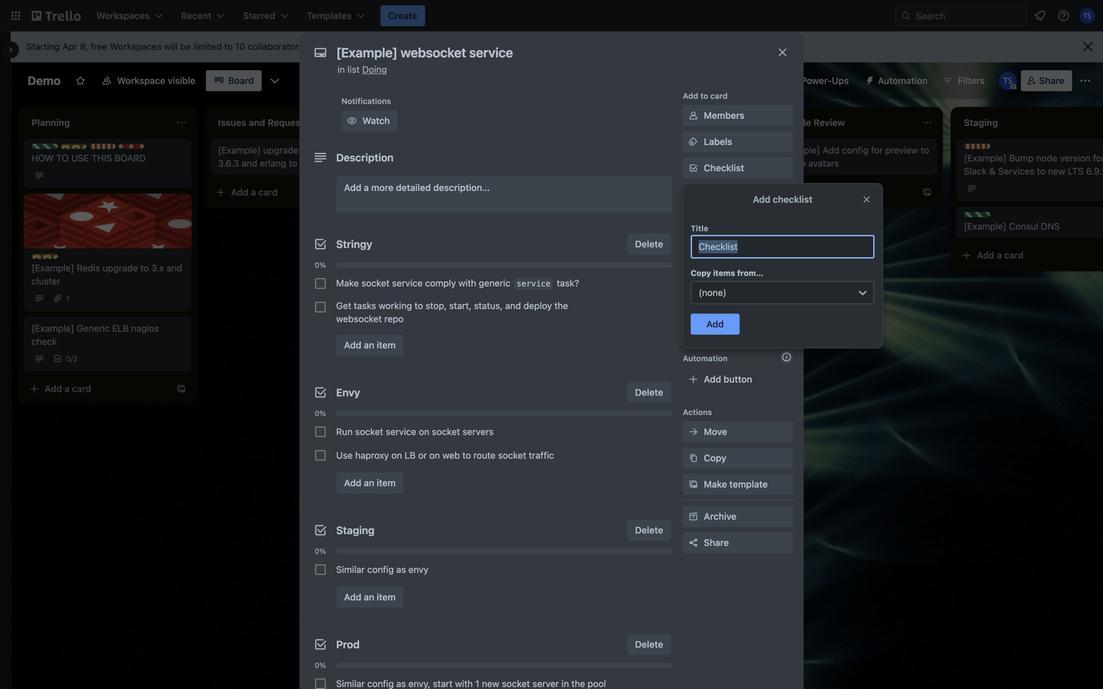 Task type: describe. For each thing, give the bounding box(es) containing it.
add button
[[691, 314, 740, 335]]

or
[[418, 450, 427, 461]]

make for make socket service comply with generic service task?
[[336, 278, 359, 289]]

copy for copy
[[704, 453, 726, 464]]

route
[[474, 450, 496, 461]]

in
[[338, 64, 345, 75]]

service for make socket service comply with generic service task?
[[392, 278, 423, 289]]

create from template… image for add a card button underneath erlang
[[363, 187, 373, 198]]

lb
[[405, 450, 416, 461]]

add button button
[[683, 369, 793, 390]]

get
[[336, 300, 351, 311]]

socket inside the stringy group
[[361, 278, 390, 289]]

2019
[[445, 176, 464, 185]]

to inside get tasks working to stop, start, status, and deploy the websocket repo
[[415, 300, 423, 311]]

color: red, title: "unshippable!" element
[[118, 144, 181, 154]]

a down 0
[[64, 383, 69, 394]]

service for [example] websocket service
[[684, 145, 715, 156]]

add an item for staging
[[344, 592, 396, 603]]

stringy
[[336, 238, 372, 251]]

envy
[[336, 386, 360, 399]]

add an item for envy
[[344, 478, 396, 489]]

board link
[[206, 70, 262, 91]]

power-ups button
[[775, 70, 857, 91]]

sm image for watch
[[345, 114, 359, 127]]

socket right route
[[498, 450, 526, 461]]

[example] for [example] add config for preview to handle avatars
[[778, 145, 820, 156]]

checklist
[[704, 163, 744, 173]]

sm image for cover
[[687, 240, 700, 253]]

create from template… image for add a card button underneath the description…
[[549, 206, 560, 216]]

0% for envy
[[315, 409, 326, 418]]

0
[[66, 354, 71, 363]]

[example] upgrade rabbitmq to 3.6.3 and erlang to 19.0? link
[[218, 144, 370, 170]]

add a card button down erlang
[[210, 182, 355, 203]]

[example] for [example] generic elb nagios check
[[32, 323, 74, 334]]

0 vertical spatial more
[[335, 41, 356, 52]]

workspace
[[117, 75, 165, 86]]

item for stringy
[[377, 340, 396, 351]]

Title text field
[[691, 235, 875, 259]]

Similar config as envy, start with 1 new socket server in the pool checkbox
[[315, 679, 326, 690]]

be
[[180, 41, 191, 52]]

add inside add power-ups link
[[704, 320, 721, 331]]

a down [example] upgrade rabbitmq to 3.6.3 and erlang to 19.0?
[[251, 187, 256, 198]]

8,
[[80, 41, 88, 52]]

visible
[[168, 75, 195, 86]]

apr
[[62, 41, 77, 52]]

show menu image
[[1079, 74, 1092, 87]]

add a card down 0
[[45, 383, 91, 394]]

limits
[[439, 41, 461, 52]]

0 vertical spatial color: yellow, title: "ready to merge" element
[[60, 144, 87, 149]]

[example] add config for preview to handle avatars link
[[778, 144, 930, 170]]

use
[[71, 153, 89, 164]]

check
[[32, 336, 57, 347]]

staging
[[336, 524, 375, 537]]

workspace visible button
[[93, 70, 203, 91]]

handle
[[778, 158, 806, 169]]

2 vertical spatial ups
[[755, 320, 772, 331]]

a down [example] snowplow prod run failed 10/23
[[624, 234, 629, 245]]

[example] bump node version for slack & services to new lts 6.9.1 link
[[964, 152, 1103, 178]]

custom
[[704, 268, 738, 278]]

similar config as envy
[[336, 564, 429, 575]]

add inside add a more detailed description… link
[[344, 182, 361, 193]]

watch button
[[341, 110, 398, 131]]

on left lb
[[392, 450, 402, 461]]

2
[[73, 354, 78, 363]]

limited
[[193, 41, 222, 52]]

upgrade inside [example] redis upgrade to 3.x and cluster
[[103, 263, 138, 273]]

[example] for [example] snowplow prod run failed 10/23
[[591, 192, 634, 203]]

sm image for move
[[687, 426, 700, 439]]

Board name text field
[[21, 70, 67, 91]]

primary element
[[0, 0, 1103, 32]]

a down description
[[364, 182, 369, 193]]

delete link for envy
[[627, 382, 671, 403]]

and inside get tasks working to stop, start, status, and deploy the websocket repo
[[505, 300, 521, 311]]

1 vertical spatial more
[[371, 182, 394, 193]]

workspace visible
[[117, 75, 195, 86]]

ups inside button
[[832, 75, 849, 86]]

item for staging
[[377, 592, 396, 603]]

add a card button down 2
[[24, 379, 168, 400]]

0 horizontal spatial config
[[367, 564, 394, 575]]

to inside the [example] add config for preview to handle avatars
[[921, 145, 929, 156]]

add a card down 1,
[[418, 205, 464, 216]]

add a card down erlang
[[231, 187, 278, 198]]

card up members
[[711, 91, 728, 100]]

make socket service comply with generic service task?
[[336, 278, 579, 289]]

starting apr 8, free workspaces will be limited to 10 collaborators. learn more about collaborator limits
[[26, 41, 461, 52]]

node
[[1036, 153, 1058, 164]]

add an item for stringy
[[344, 340, 396, 351]]

a down 1,
[[437, 205, 443, 216]]

search image
[[901, 11, 912, 21]]

unshippable!
[[131, 144, 181, 154]]

add inside add button button
[[704, 374, 721, 385]]

from…
[[737, 269, 764, 278]]

learn
[[308, 41, 332, 52]]

run
[[703, 192, 717, 203]]

attachment button
[[683, 210, 793, 231]]

about
[[359, 41, 383, 52]]

archive
[[704, 511, 737, 522]]

lts
[[1068, 166, 1084, 177]]

[example] for [example] bump node version for slack & services to new lts 6.9.1
[[964, 153, 1007, 164]]

none checkbox inside the stringy group
[[315, 278, 326, 289]]

0 notifications image
[[1032, 8, 1048, 24]]

add an item button for stringy
[[336, 335, 404, 356]]

move
[[704, 427, 727, 437]]

0 / 2
[[66, 354, 78, 363]]

add a card button down avatars
[[770, 182, 914, 203]]

add a card down 10/23
[[604, 234, 651, 245]]

add a card button down [example] snowplow prod run failed 10/23 link
[[583, 229, 728, 250]]

use
[[336, 450, 353, 461]]

19.0?
[[300, 158, 322, 169]]

start,
[[449, 300, 472, 311]]

collaborator
[[386, 41, 437, 52]]

open information menu image
[[1057, 9, 1070, 22]]

add a more detailed description… link
[[336, 176, 672, 213]]

snowplow
[[636, 192, 678, 203]]

[example] redis upgrade to 3.x and cluster
[[32, 263, 182, 287]]

[example] snowplow prod run failed 10/23 link
[[591, 191, 743, 217]]

add inside add button
[[707, 319, 724, 330]]

copy link
[[683, 448, 793, 469]]

will
[[164, 41, 178, 52]]

delete for prod
[[635, 639, 663, 650]]

and for 3.6.3
[[242, 158, 257, 169]]

create
[[388, 10, 417, 21]]

Run socket service on socket servers checkbox
[[315, 427, 326, 437]]

power- inside add power-ups link
[[724, 320, 755, 331]]

card down [example] snowplow prod run failed 10/23
[[631, 234, 651, 245]]

template
[[730, 479, 768, 490]]

cover link
[[683, 236, 793, 257]]

sm image for members
[[687, 109, 700, 122]]

description…
[[433, 182, 490, 193]]

a down [example] consul dns
[[997, 250, 1002, 261]]

/ for 3
[[509, 176, 511, 185]]

version
[[1060, 153, 1091, 164]]

socket up use haproxy on lb or on web to route socket traffic
[[432, 427, 460, 437]]

add a card down [example] consul dns
[[977, 250, 1024, 261]]

cover
[[704, 241, 729, 252]]

run socket service on socket servers
[[336, 427, 494, 437]]

status,
[[474, 300, 503, 311]]

for inside the [example] add config for preview to handle avatars
[[871, 145, 883, 156]]

0 horizontal spatial share button
[[683, 533, 793, 554]]

delete for staging
[[635, 525, 663, 536]]

the
[[555, 300, 568, 311]]

card for add a card button under 2
[[72, 383, 91, 394]]

how to use this board
[[32, 153, 146, 164]]

rabbitmq
[[301, 145, 339, 156]]

1 vertical spatial automation
[[683, 354, 728, 363]]

[example] websocket service link
[[591, 144, 743, 157]]



Task type: vqa. For each thing, say whether or not it's contained in the screenshot.
[Example] in the [Example] snowplow prod run failed 10/23
yes



Task type: locate. For each thing, give the bounding box(es) containing it.
an down 'tasks'
[[364, 340, 374, 351]]

1 horizontal spatial ups
[[755, 320, 772, 331]]

to right the preview
[[921, 145, 929, 156]]

detailed
[[396, 182, 431, 193]]

sm image inside move link
[[687, 426, 700, 439]]

0 horizontal spatial websocket
[[336, 314, 382, 324]]

create button
[[381, 5, 425, 26]]

add button
[[704, 374, 752, 385]]

list
[[347, 64, 360, 75]]

to inside 'envy' "group"
[[463, 450, 471, 461]]

nagios
[[131, 323, 159, 334]]

to left 3.x at the top left of page
[[140, 263, 149, 273]]

star or unstar board image
[[75, 76, 86, 86]]

10
[[235, 41, 245, 52]]

automation button
[[860, 70, 936, 91]]

new
[[1048, 166, 1066, 177]]

[example] for [example] websocket service
[[591, 145, 634, 156]]

custom fields
[[704, 268, 766, 278]]

prod
[[336, 639, 360, 651]]

2 add an item from the top
[[344, 478, 396, 489]]

delete link for stringy
[[627, 234, 671, 255]]

2 delete from the top
[[635, 387, 663, 398]]

to right web
[[463, 450, 471, 461]]

1 sm image from the top
[[687, 109, 700, 122]]

bump
[[1009, 153, 1034, 164]]

description
[[336, 151, 394, 164]]

color: green, title: "verified in staging" element
[[32, 144, 58, 149], [964, 212, 990, 217]]

repo
[[384, 314, 404, 324]]

0 vertical spatial power-ups
[[801, 75, 849, 86]]

2 0% from the top
[[315, 409, 326, 418]]

dec 1, 2019
[[420, 176, 464, 185]]

1 horizontal spatial create from template… image
[[549, 206, 560, 216]]

how to use this board link
[[32, 152, 184, 165]]

erlang
[[260, 158, 286, 169]]

item for envy
[[377, 478, 396, 489]]

0 vertical spatial config
[[842, 145, 869, 156]]

color: orange, title: "manual deploy steps" element
[[89, 144, 116, 149], [964, 144, 990, 149]]

[example] bump node version for slack & services to new lts 6.9.1
[[964, 153, 1103, 177]]

1 vertical spatial an
[[364, 478, 374, 489]]

1 item from the top
[[377, 340, 396, 351]]

color: orange, title: "manual deploy steps" element up this
[[89, 144, 116, 149]]

add a card button down [example] consul dns link
[[956, 245, 1101, 266]]

3 delete from the top
[[635, 525, 663, 536]]

delete link for prod
[[627, 634, 671, 655]]

to left 10
[[224, 41, 233, 52]]

1 horizontal spatial automation
[[878, 75, 928, 86]]

0 vertical spatial share
[[1039, 75, 1065, 86]]

card for add a card button below avatars
[[818, 187, 837, 198]]

1 horizontal spatial create from template… image
[[922, 187, 933, 198]]

more left detailed
[[371, 182, 394, 193]]

add an item button down similar config as envy
[[336, 587, 404, 608]]

sm image for copy
[[687, 452, 700, 465]]

checklist
[[773, 194, 813, 205]]

0 horizontal spatial make
[[336, 278, 359, 289]]

Get tasks working to stop, start, status, and deploy the websocket repo checkbox
[[315, 302, 326, 313]]

4 0% from the top
[[315, 662, 326, 670]]

add an item down "haproxy"
[[344, 478, 396, 489]]

automation inside button
[[878, 75, 928, 86]]

0 vertical spatial tara schultz (taraschultz7) image
[[1080, 8, 1095, 24]]

10/23
[[591, 205, 615, 216]]

1 color: orange, title: "manual deploy steps" element from the left
[[89, 144, 116, 149]]

1 horizontal spatial and
[[242, 158, 257, 169]]

0 horizontal spatial automation
[[683, 354, 728, 363]]

similar
[[336, 564, 365, 575]]

on up or
[[419, 427, 429, 437]]

1 delete link from the top
[[627, 234, 671, 255]]

customize views image
[[268, 74, 282, 87]]

1 vertical spatial item
[[377, 478, 396, 489]]

0 vertical spatial and
[[242, 158, 257, 169]]

envy
[[409, 564, 429, 575]]

0 vertical spatial create from template… image
[[922, 187, 933, 198]]

sm image for archive
[[687, 510, 700, 523]]

1 horizontal spatial share button
[[1021, 70, 1072, 91]]

service up lb
[[386, 427, 416, 437]]

0 vertical spatial an
[[364, 340, 374, 351]]

power- inside power-ups button
[[801, 75, 832, 86]]

prod
[[681, 192, 700, 203]]

1 horizontal spatial color: orange, title: "manual deploy steps" element
[[964, 144, 990, 149]]

1 horizontal spatial power-
[[724, 320, 755, 331]]

sm image inside automation button
[[860, 70, 878, 89]]

task?
[[557, 278, 579, 289]]

0 vertical spatial add an item
[[344, 340, 396, 351]]

sm image inside cover link
[[687, 240, 700, 253]]

a down avatars
[[810, 187, 816, 198]]

generic
[[77, 323, 110, 334]]

workspaces
[[110, 41, 162, 52]]

deploy
[[524, 300, 552, 311]]

3.x
[[151, 263, 164, 273]]

generic
[[479, 278, 510, 289]]

2 horizontal spatial ups
[[832, 75, 849, 86]]

and right the '3.6.3' in the top left of the page
[[242, 158, 257, 169]]

0 vertical spatial add an item button
[[336, 335, 404, 356]]

0 vertical spatial power-
[[801, 75, 832, 86]]

share button left show menu icon
[[1021, 70, 1072, 91]]

1 add an item button from the top
[[336, 335, 404, 356]]

None checkbox
[[315, 278, 326, 289]]

card down avatars
[[818, 187, 837, 198]]

2 vertical spatial sm image
[[687, 510, 700, 523]]

switch to… image
[[9, 9, 22, 22]]

1 vertical spatial share
[[704, 538, 729, 548]]

2 horizontal spatial power-
[[801, 75, 832, 86]]

color: yellow, title: "ready to merge" element
[[60, 144, 87, 149], [32, 254, 58, 259]]

add an item button down "haproxy"
[[336, 473, 404, 494]]

/
[[509, 176, 511, 185], [71, 354, 73, 363]]

item down repo
[[377, 340, 396, 351]]

an for staging
[[364, 592, 374, 603]]

upgrade right "redis"
[[103, 263, 138, 273]]

make for make template
[[704, 479, 727, 490]]

service inside 'envy' "group"
[[386, 427, 416, 437]]

1 vertical spatial create from template… image
[[176, 384, 187, 394]]

/ right the description…
[[509, 176, 511, 185]]

1 horizontal spatial make
[[704, 479, 727, 490]]

[example] websocket service
[[591, 145, 715, 156]]

color: yellow, title: "ready to merge" element up cluster
[[32, 254, 58, 259]]

failed
[[719, 192, 743, 203]]

create from template… image left 10/23
[[549, 206, 560, 216]]

item down "haproxy"
[[377, 478, 396, 489]]

make inside the stringy group
[[336, 278, 359, 289]]

2 delete link from the top
[[627, 382, 671, 403]]

0 horizontal spatial create from template… image
[[176, 384, 187, 394]]

Search field
[[912, 6, 1026, 26]]

0 horizontal spatial upgrade
[[103, 263, 138, 273]]

3 add an item button from the top
[[336, 587, 404, 608]]

archive link
[[683, 506, 793, 527]]

1 horizontal spatial for
[[1093, 153, 1103, 164]]

(none)
[[699, 287, 727, 298]]

on right or
[[429, 450, 440, 461]]

more
[[335, 41, 356, 52], [371, 182, 394, 193]]

service up working
[[392, 278, 423, 289]]

2 vertical spatial an
[[364, 592, 374, 603]]

sm image for labels
[[687, 135, 700, 148]]

service up the checklist
[[684, 145, 715, 156]]

an down similar config as envy
[[364, 592, 374, 603]]

0 vertical spatial create from template… image
[[363, 187, 373, 198]]

automation left filters button
[[878, 75, 928, 86]]

0 vertical spatial ups
[[832, 75, 849, 86]]

sm image inside make template link
[[687, 478, 700, 491]]

ups right add button
[[755, 320, 772, 331]]

1 horizontal spatial config
[[842, 145, 869, 156]]

add an item button for envy
[[336, 473, 404, 494]]

add an item down repo
[[344, 340, 396, 351]]

use haproxy on lb or on web to route socket traffic
[[336, 450, 554, 461]]

3 add an item from the top
[[344, 592, 396, 603]]

and inside [example] redis upgrade to 3.x and cluster
[[167, 263, 182, 273]]

ups down (none)
[[710, 301, 726, 311]]

add an item button down repo
[[336, 335, 404, 356]]

tasks
[[354, 300, 376, 311]]

fields
[[740, 268, 766, 278]]

create from template… image for add a card button under 2
[[176, 384, 187, 394]]

how
[[32, 153, 54, 164]]

1 vertical spatial add an item
[[344, 478, 396, 489]]

move link
[[683, 422, 793, 443]]

sm image inside labels link
[[687, 135, 700, 148]]

1 vertical spatial make
[[704, 479, 727, 490]]

[example] upgrade rabbitmq to 3.6.3 and erlang to 19.0?
[[218, 145, 350, 169]]

[example] for [example] redis upgrade to 3.x and cluster
[[32, 263, 74, 273]]

websocket down 'tasks'
[[336, 314, 382, 324]]

members link
[[683, 105, 793, 126]]

1 add an item from the top
[[344, 340, 396, 351]]

watch
[[363, 115, 390, 126]]

0 horizontal spatial color: orange, title: "manual deploy steps" element
[[89, 144, 116, 149]]

copy for copy items from…
[[691, 269, 711, 278]]

an down "haproxy"
[[364, 478, 374, 489]]

filters
[[958, 75, 985, 86]]

service inside 'make socket service comply with generic service task?'
[[517, 279, 551, 289]]

to left 19.0?
[[289, 158, 297, 169]]

comply
[[425, 278, 456, 289]]

config left as
[[367, 564, 394, 575]]

3 item from the top
[[377, 592, 396, 603]]

1 vertical spatial tara schultz (taraschultz7) image
[[999, 72, 1017, 90]]

share for left share button
[[704, 538, 729, 548]]

1 horizontal spatial websocket
[[636, 145, 682, 156]]

2 horizontal spatial and
[[505, 300, 521, 311]]

2 vertical spatial and
[[505, 300, 521, 311]]

1 vertical spatial /
[[71, 354, 73, 363]]

to down the node
[[1037, 166, 1046, 177]]

1 vertical spatial copy
[[704, 453, 726, 464]]

card down 2
[[72, 383, 91, 394]]

0 horizontal spatial power-
[[683, 301, 710, 311]]

0 horizontal spatial share
[[704, 538, 729, 548]]

servers
[[463, 427, 494, 437]]

[example] inside [example] redis upgrade to 3.x and cluster
[[32, 263, 74, 273]]

1 vertical spatial ups
[[710, 301, 726, 311]]

service up the deploy
[[517, 279, 551, 289]]

websocket inside get tasks working to stop, start, status, and deploy the websocket repo
[[336, 314, 382, 324]]

create from template… image
[[922, 187, 933, 198], [176, 384, 187, 394]]

power-ups inside button
[[801, 75, 849, 86]]

2 add an item button from the top
[[336, 473, 404, 494]]

0 vertical spatial automation
[[878, 75, 928, 86]]

card down [example] consul dns
[[1004, 250, 1024, 261]]

1 horizontal spatial /
[[509, 176, 511, 185]]

collaborators.
[[248, 41, 306, 52]]

create from template… image
[[363, 187, 373, 198], [549, 206, 560, 216], [736, 234, 746, 245]]

to right the "rabbitmq"
[[342, 145, 350, 156]]

websocket
[[636, 145, 682, 156], [336, 314, 382, 324]]

web
[[442, 450, 460, 461]]

card down erlang
[[258, 187, 278, 198]]

0 vertical spatial item
[[377, 340, 396, 351]]

None text field
[[330, 41, 763, 64]]

[example] generic elb nagios check
[[32, 323, 159, 347]]

share down archive
[[704, 538, 729, 548]]

an for stringy
[[364, 340, 374, 351]]

/ down [example] generic elb nagios check
[[71, 354, 73, 363]]

config left the preview
[[842, 145, 869, 156]]

2 vertical spatial add an item button
[[336, 587, 404, 608]]

1 delete from the top
[[635, 239, 663, 250]]

3 sm image from the top
[[687, 510, 700, 523]]

1 vertical spatial color: green, title: "verified in staging" element
[[964, 212, 990, 217]]

learn more about collaborator limits link
[[308, 41, 461, 52]]

sm image inside the copy link
[[687, 452, 700, 465]]

1 vertical spatial create from template… image
[[549, 206, 560, 216]]

share button down archive link
[[683, 533, 793, 554]]

[example] inside [example] snowplow prod run failed 10/23
[[591, 192, 634, 203]]

0 vertical spatial sm image
[[687, 109, 700, 122]]

and
[[242, 158, 257, 169], [167, 263, 182, 273], [505, 300, 521, 311]]

2 vertical spatial add an item
[[344, 592, 396, 603]]

an for envy
[[364, 478, 374, 489]]

sm image down title
[[687, 240, 700, 253]]

color: yellow, title: "ready to merge" element up use
[[60, 144, 87, 149]]

0 horizontal spatial tara schultz (taraschultz7) image
[[999, 72, 1017, 90]]

0% for prod
[[315, 662, 326, 670]]

add a more detailed description…
[[344, 182, 490, 193]]

color: green, title: "verified in staging" element up how
[[32, 144, 58, 149]]

sm image for make template
[[687, 478, 700, 491]]

3 delete link from the top
[[627, 520, 671, 541]]

0% up get tasks working to stop, start, status, and deploy the websocket repo option
[[315, 261, 326, 270]]

1 vertical spatial power-ups
[[683, 301, 726, 311]]

[example] inside [example] bump node version for slack & services to new lts 6.9.1
[[964, 153, 1007, 164]]

create from template… image down attachment button
[[736, 234, 746, 245]]

0 vertical spatial share button
[[1021, 70, 1072, 91]]

and left the deploy
[[505, 300, 521, 311]]

0 vertical spatial upgrade
[[263, 145, 299, 156]]

1 vertical spatial share button
[[683, 533, 793, 554]]

to
[[56, 153, 69, 164]]

0 horizontal spatial and
[[167, 263, 182, 273]]

0 horizontal spatial power-ups
[[683, 301, 726, 311]]

2 vertical spatial power-
[[724, 320, 755, 331]]

make up archive
[[704, 479, 727, 490]]

and inside [example] upgrade rabbitmq to 3.6.3 and erlang to 19.0?
[[242, 158, 257, 169]]

and for 3.x
[[167, 263, 182, 273]]

copy up (none)
[[691, 269, 711, 278]]

share for share button to the right
[[1039, 75, 1065, 86]]

stringy group
[[310, 272, 672, 330]]

elb
[[112, 323, 129, 334]]

make up get in the top left of the page
[[336, 278, 359, 289]]

3 0% from the top
[[315, 547, 326, 556]]

0 vertical spatial copy
[[691, 269, 711, 278]]

upgrade inside [example] upgrade rabbitmq to 3.6.3 and erlang to 19.0?
[[263, 145, 299, 156]]

0 horizontal spatial color: yellow, title: "ready to merge" element
[[32, 254, 58, 259]]

socket up "haproxy"
[[355, 427, 383, 437]]

2 item from the top
[[377, 478, 396, 489]]

copy down the move in the bottom of the page
[[704, 453, 726, 464]]

[example] inside [example] generic elb nagios check
[[32, 323, 74, 334]]

sm image inside archive link
[[687, 510, 700, 523]]

2 vertical spatial create from template… image
[[736, 234, 746, 245]]

sm image
[[860, 70, 878, 89], [345, 114, 359, 127], [687, 135, 700, 148], [687, 426, 700, 439], [687, 452, 700, 465], [687, 478, 700, 491]]

doing link
[[362, 64, 387, 75]]

as
[[396, 564, 406, 575]]

socket up 'tasks'
[[361, 278, 390, 289]]

1 horizontal spatial color: yellow, title: "ready to merge" element
[[60, 144, 87, 149]]

2 color: orange, title: "manual deploy steps" element from the left
[[964, 144, 990, 149]]

consul
[[1009, 221, 1039, 232]]

add power-ups
[[704, 320, 772, 331]]

websocket up snowplow
[[636, 145, 682, 156]]

add a card down avatars
[[791, 187, 837, 198]]

starting
[[26, 41, 60, 52]]

share button
[[1021, 70, 1072, 91], [683, 533, 793, 554]]

automation up "add button"
[[683, 354, 728, 363]]

card for add a card button under [example] consul dns link
[[1004, 250, 1024, 261]]

0% up run socket service on socket servers checkbox
[[315, 409, 326, 418]]

close popover image
[[862, 194, 872, 205]]

1 vertical spatial sm image
[[687, 240, 700, 253]]

sm image for automation
[[860, 70, 878, 89]]

make template
[[704, 479, 768, 490]]

1 vertical spatial config
[[367, 564, 394, 575]]

1 0% from the top
[[315, 261, 326, 270]]

2 vertical spatial item
[[377, 592, 396, 603]]

1,
[[437, 176, 443, 185]]

0% for staging
[[315, 547, 326, 556]]

1 vertical spatial power-
[[683, 301, 710, 311]]

board
[[228, 75, 254, 86]]

0 vertical spatial make
[[336, 278, 359, 289]]

card for add a card button underneath the description…
[[445, 205, 464, 216]]

0 horizontal spatial for
[[871, 145, 883, 156]]

power-ups
[[801, 75, 849, 86], [683, 301, 726, 311]]

and right 3.x at the top left of page
[[167, 263, 182, 273]]

2 horizontal spatial create from template… image
[[736, 234, 746, 245]]

Use haproxy on LB or on web to route socket traffic checkbox
[[315, 451, 326, 461]]

1 horizontal spatial power-ups
[[801, 75, 849, 86]]

filters button
[[938, 70, 989, 91]]

Dec 1, 2019 checkbox
[[405, 173, 468, 188]]

card for add a card button underneath erlang
[[258, 187, 278, 198]]

0% for stringy
[[315, 261, 326, 270]]

redis
[[77, 263, 100, 273]]

make
[[336, 278, 359, 289], [704, 479, 727, 490]]

1 vertical spatial add an item button
[[336, 473, 404, 494]]

delete for stringy
[[635, 239, 663, 250]]

0 vertical spatial color: green, title: "verified in staging" element
[[32, 144, 58, 149]]

delete link for staging
[[627, 520, 671, 541]]

add an item down similar config as envy
[[344, 592, 396, 603]]

0 vertical spatial /
[[509, 176, 511, 185]]

service for run socket service on socket servers
[[386, 427, 416, 437]]

config inside the [example] add config for preview to handle avatars
[[842, 145, 869, 156]]

to up members
[[701, 91, 708, 100]]

more up the in
[[335, 41, 356, 52]]

3 an from the top
[[364, 592, 374, 603]]

1 horizontal spatial tara schultz (taraschultz7) image
[[1080, 8, 1095, 24]]

title
[[691, 224, 709, 233]]

for up the 6.9.1
[[1093, 153, 1103, 164]]

1 vertical spatial and
[[167, 263, 182, 273]]

0 horizontal spatial ups
[[710, 301, 726, 311]]

[example] inside [example] upgrade rabbitmq to 3.6.3 and erlang to 19.0?
[[218, 145, 261, 156]]

delete for envy
[[635, 387, 663, 398]]

1 vertical spatial upgrade
[[103, 263, 138, 273]]

0% up similar config as envy checkbox
[[315, 547, 326, 556]]

demo
[[28, 74, 61, 88]]

add an item button for staging
[[336, 587, 404, 608]]

[example] generic elb nagios check link
[[32, 322, 184, 348]]

upgrade up erlang
[[263, 145, 299, 156]]

tara schultz (taraschultz7) image
[[1080, 8, 1095, 24], [999, 72, 1017, 90]]

add power-ups link
[[683, 315, 793, 336]]

1 vertical spatial color: yellow, title: "ready to merge" element
[[32, 254, 58, 259]]

create from template… image down description
[[363, 187, 373, 198]]

share
[[1039, 75, 1065, 86], [704, 538, 729, 548]]

create from template… image for add a card button under [example] snowplow prod run failed 10/23 link
[[736, 234, 746, 245]]

sm image inside watch button
[[345, 114, 359, 127]]

share left show menu icon
[[1039, 75, 1065, 86]]

add a card button down the description…
[[397, 200, 541, 221]]

sm image
[[687, 109, 700, 122], [687, 240, 700, 253], [687, 510, 700, 523]]

[example] snowplow prod run failed 10/23
[[591, 192, 743, 216]]

add inside the [example] add config for preview to handle avatars
[[823, 145, 840, 156]]

1 an from the top
[[364, 340, 374, 351]]

envy group
[[310, 420, 672, 468]]

[example] for [example] upgrade rabbitmq to 3.6.3 and erlang to 19.0?
[[218, 145, 261, 156]]

1 vertical spatial websocket
[[336, 314, 382, 324]]

0 horizontal spatial /
[[71, 354, 73, 363]]

for left the preview
[[871, 145, 883, 156]]

sm image inside members link
[[687, 109, 700, 122]]

[example] inside the [example] add config for preview to handle avatars
[[778, 145, 820, 156]]

1 horizontal spatial upgrade
[[263, 145, 299, 156]]

Similar config as envy checkbox
[[315, 565, 326, 575]]

color: green, title: "verified in staging" element up [example] consul dns
[[964, 212, 990, 217]]

0 horizontal spatial more
[[335, 41, 356, 52]]

0 horizontal spatial create from template… image
[[363, 187, 373, 198]]

/ for 0
[[71, 354, 73, 363]]

to inside [example] redis upgrade to 3.x and cluster
[[140, 263, 149, 273]]

ups left automation button
[[832, 75, 849, 86]]

labels link
[[683, 131, 793, 152]]

2 an from the top
[[364, 478, 374, 489]]

0 vertical spatial websocket
[[636, 145, 682, 156]]

[example] for [example] consul dns
[[964, 221, 1007, 232]]

board
[[115, 153, 146, 164]]

tara schultz (taraschultz7) image right filters
[[999, 72, 1017, 90]]

1 horizontal spatial color: green, title: "verified in staging" element
[[964, 212, 990, 217]]

for inside [example] bump node version for slack & services to new lts 6.9.1
[[1093, 153, 1103, 164]]

4 delete from the top
[[635, 639, 663, 650]]

6.9.1
[[1086, 166, 1103, 177]]

create from template… image for add a card button below avatars
[[922, 187, 933, 198]]

item down similar config as envy
[[377, 592, 396, 603]]

1 horizontal spatial share
[[1039, 75, 1065, 86]]

1 horizontal spatial more
[[371, 182, 394, 193]]

sm image left archive
[[687, 510, 700, 523]]

0% up the similar config as envy, start with 1 new socket server in the pool option
[[315, 662, 326, 670]]

tara schultz (taraschultz7) image right open information menu image
[[1080, 8, 1095, 24]]

4 delete link from the top
[[627, 634, 671, 655]]

color: orange, title: "manual deploy steps" element up slack
[[964, 144, 990, 149]]

add a card button
[[210, 182, 355, 203], [770, 182, 914, 203], [397, 200, 541, 221], [583, 229, 728, 250], [956, 245, 1101, 266], [24, 379, 168, 400]]

0 horizontal spatial color: green, title: "verified in staging" element
[[32, 144, 58, 149]]

[example] add config for preview to handle avatars
[[778, 145, 929, 169]]

card down the description…
[[445, 205, 464, 216]]

2 sm image from the top
[[687, 240, 700, 253]]

to inside [example] bump node version for slack & services to new lts 6.9.1
[[1037, 166, 1046, 177]]



